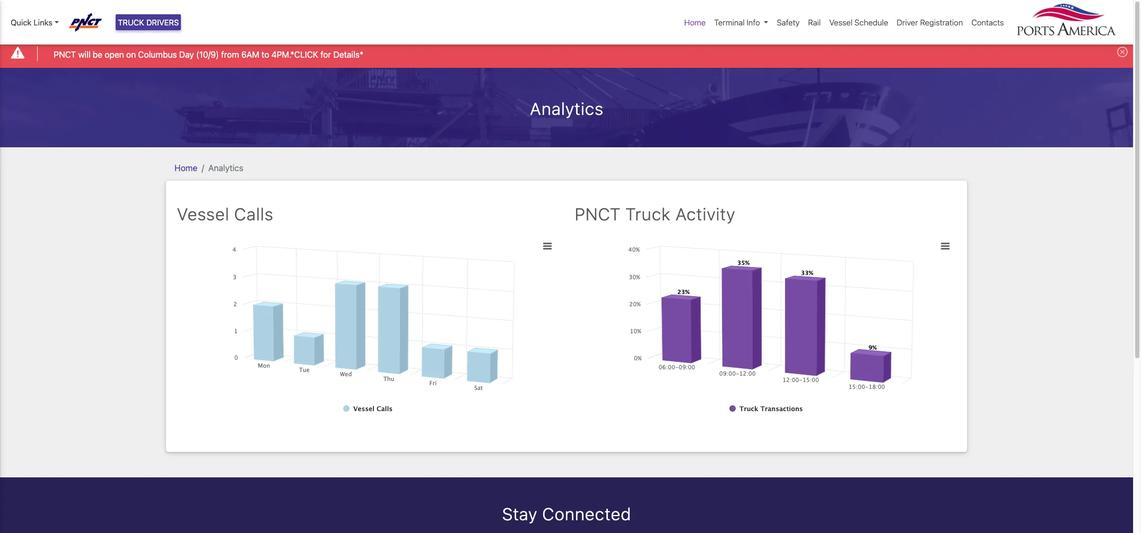 Task type: describe. For each thing, give the bounding box(es) containing it.
stay
[[502, 505, 538, 525]]

vessel for vessel schedule
[[830, 17, 853, 27]]

terminal info link
[[710, 12, 773, 33]]

driver
[[897, 17, 918, 27]]

1 vertical spatial truck
[[625, 204, 671, 224]]

pnct will be open on columbus day (10/9) from 6am to 4pm.*click for details*
[[54, 50, 364, 59]]

0 horizontal spatial home link
[[175, 163, 197, 173]]

calls
[[234, 204, 273, 224]]

vessel schedule
[[830, 17, 889, 27]]

vessel schedule link
[[825, 12, 893, 33]]

safety
[[777, 17, 800, 27]]

rail
[[808, 17, 821, 27]]

on
[[126, 50, 136, 59]]

registration
[[920, 17, 963, 27]]

open
[[105, 50, 124, 59]]

for
[[321, 50, 331, 59]]

from
[[221, 50, 239, 59]]

safety link
[[773, 12, 804, 33]]

stay connected
[[502, 505, 631, 525]]

truck drivers
[[118, 17, 179, 27]]

will
[[78, 50, 91, 59]]

quick
[[11, 17, 32, 27]]

0 vertical spatial analytics
[[530, 98, 604, 119]]

4pm.*click
[[272, 50, 318, 59]]

0 vertical spatial home
[[685, 17, 706, 27]]

driver registration link
[[893, 12, 968, 33]]



Task type: locate. For each thing, give the bounding box(es) containing it.
home link
[[680, 12, 710, 33], [175, 163, 197, 173]]

driver registration
[[897, 17, 963, 27]]

terminal
[[714, 17, 745, 27]]

pnct for pnct truck activity
[[575, 204, 621, 224]]

0 vertical spatial vessel
[[830, 17, 853, 27]]

schedule
[[855, 17, 889, 27]]

0 vertical spatial truck
[[118, 17, 144, 27]]

1 vertical spatial home link
[[175, 163, 197, 173]]

vessel right rail
[[830, 17, 853, 27]]

pnct truck activity
[[575, 204, 736, 224]]

1 horizontal spatial truck
[[625, 204, 671, 224]]

1 vertical spatial analytics
[[208, 163, 243, 173]]

0 vertical spatial home link
[[680, 12, 710, 33]]

1 vertical spatial pnct
[[575, 204, 621, 224]]

0 horizontal spatial vessel
[[177, 204, 229, 224]]

pnct
[[54, 50, 76, 59], [575, 204, 621, 224]]

info
[[747, 17, 760, 27]]

truck drivers link
[[116, 14, 181, 30]]

terminal info
[[714, 17, 760, 27]]

activity
[[676, 204, 736, 224]]

1 vertical spatial vessel
[[177, 204, 229, 224]]

1 horizontal spatial home link
[[680, 12, 710, 33]]

pnct for pnct will be open on columbus day (10/9) from 6am to 4pm.*click for details*
[[54, 50, 76, 59]]

rail link
[[804, 12, 825, 33]]

1 horizontal spatial analytics
[[530, 98, 604, 119]]

pnct inside alert
[[54, 50, 76, 59]]

(10/9)
[[196, 50, 219, 59]]

0 horizontal spatial home
[[175, 163, 197, 173]]

connected
[[542, 505, 631, 525]]

drivers
[[146, 17, 179, 27]]

vessel calls
[[177, 204, 273, 224]]

details*
[[333, 50, 364, 59]]

analytics
[[530, 98, 604, 119], [208, 163, 243, 173]]

truck
[[118, 17, 144, 27], [625, 204, 671, 224]]

day
[[179, 50, 194, 59]]

1 horizontal spatial home
[[685, 17, 706, 27]]

pnct will be open on columbus day (10/9) from 6am to 4pm.*click for details* alert
[[0, 39, 1134, 68]]

0 horizontal spatial analytics
[[208, 163, 243, 173]]

quick links
[[11, 17, 52, 27]]

0 horizontal spatial truck
[[118, 17, 144, 27]]

to
[[262, 50, 269, 59]]

1 horizontal spatial pnct
[[575, 204, 621, 224]]

links
[[34, 17, 52, 27]]

6am
[[241, 50, 259, 59]]

home
[[685, 17, 706, 27], [175, 163, 197, 173]]

0 vertical spatial pnct
[[54, 50, 76, 59]]

pnct will be open on columbus day (10/9) from 6am to 4pm.*click for details* link
[[54, 48, 364, 61]]

1 horizontal spatial vessel
[[830, 17, 853, 27]]

contacts
[[972, 17, 1004, 27]]

contacts link
[[968, 12, 1009, 33]]

vessel
[[830, 17, 853, 27], [177, 204, 229, 224]]

be
[[93, 50, 102, 59]]

vessel for vessel calls
[[177, 204, 229, 224]]

quick links link
[[11, 16, 59, 28]]

columbus
[[138, 50, 177, 59]]

0 horizontal spatial pnct
[[54, 50, 76, 59]]

vessel left calls
[[177, 204, 229, 224]]

close image
[[1118, 47, 1128, 57]]

1 vertical spatial home
[[175, 163, 197, 173]]



Task type: vqa. For each thing, say whether or not it's contained in the screenshot.
the top pnct
yes



